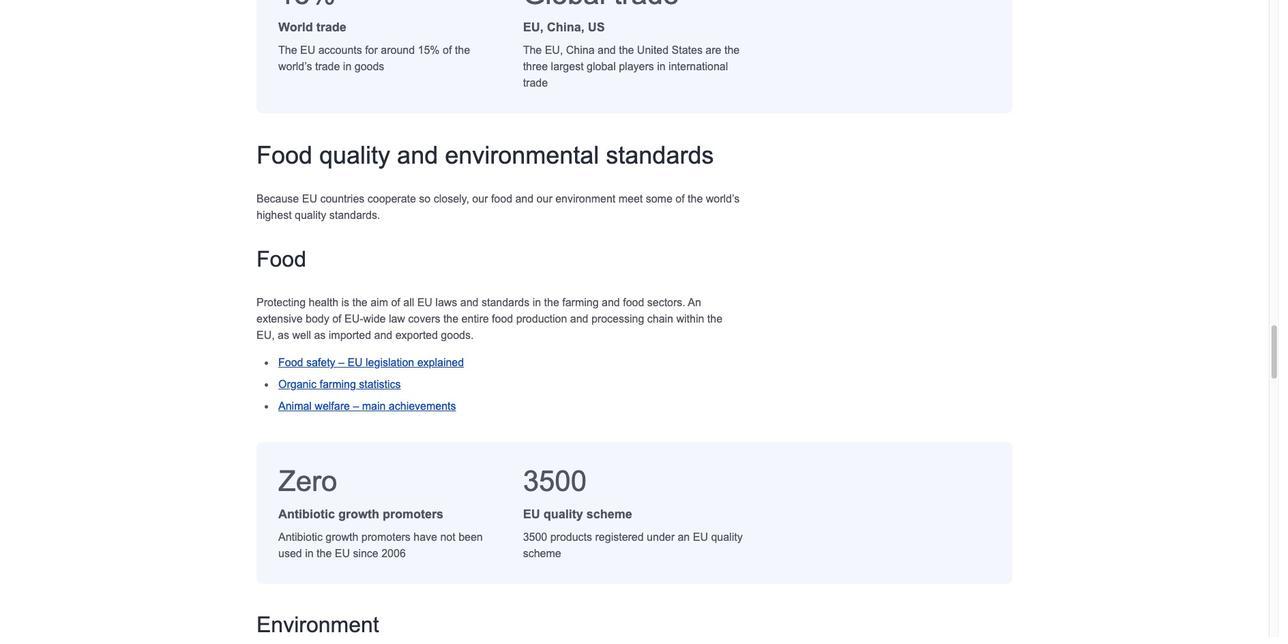 Task type: vqa. For each thing, say whether or not it's contained in the screenshot.
eu institutions
no



Task type: locate. For each thing, give the bounding box(es) containing it.
food up the processing
[[623, 297, 644, 309]]

growth up antibiotic growth promoters have not been used in the eu since 2006
[[338, 508, 379, 521]]

1 vertical spatial scheme
[[523, 548, 561, 560]]

as
[[278, 330, 289, 341], [314, 330, 326, 341]]

of right some
[[676, 193, 685, 205]]

statistics
[[359, 379, 401, 390]]

1 vertical spatial trade
[[315, 61, 340, 73]]

as down body
[[314, 330, 326, 341]]

in inside the eu accounts for around 15% of the world's trade in goods
[[343, 61, 352, 73]]

is
[[342, 297, 349, 309]]

eu, inside the protecting health is the aim of all eu laws and standards in the farming and food sectors. an extensive body of eu-wide law covers the entire food production and processing chain within the eu, as well as imported and exported goods.
[[257, 330, 275, 341]]

of right 15%
[[443, 45, 452, 56]]

under
[[647, 532, 675, 543]]

in inside the protecting health is the aim of all eu laws and standards in the farming and food sectors. an extensive body of eu-wide law covers the entire food production and processing chain within the eu, as well as imported and exported goods.
[[533, 297, 541, 309]]

the down world
[[278, 45, 297, 56]]

2 vertical spatial eu,
[[257, 330, 275, 341]]

body
[[306, 313, 329, 325]]

0 vertical spatial world's
[[278, 61, 312, 73]]

food
[[623, 297, 644, 309], [492, 313, 513, 325]]

farming inside the protecting health is the aim of all eu laws and standards in the farming and food sectors. an extensive body of eu-wide law covers the entire food production and processing chain within the eu, as well as imported and exported goods.
[[562, 297, 599, 309]]

food up because
[[257, 141, 313, 169]]

0 vertical spatial –
[[339, 357, 345, 369]]

eu, down extensive
[[257, 330, 275, 341]]

1 vertical spatial growth
[[326, 532, 359, 543]]

in down united
[[657, 61, 666, 73]]

1 horizontal spatial the
[[523, 45, 542, 56]]

food for food quality and environmental standards
[[257, 141, 313, 169]]

antibiotic inside antibiotic growth promoters have not been used in the eu since 2006
[[278, 532, 323, 543]]

0 vertical spatial farming
[[562, 297, 599, 309]]

the eu accounts for around 15% of the world's trade in goods
[[278, 45, 470, 73]]

1 vertical spatial standards
[[482, 297, 530, 309]]

farming up welfare
[[320, 379, 356, 390]]

0 vertical spatial standards
[[606, 141, 714, 169]]

2006
[[382, 548, 406, 560]]

0 horizontal spatial world's
[[278, 61, 312, 73]]

scheme
[[587, 508, 632, 521], [523, 548, 561, 560]]

states
[[672, 45, 703, 56]]

eu, china, us
[[523, 21, 605, 34]]

around
[[381, 45, 415, 56]]

and
[[598, 45, 616, 56], [397, 141, 438, 169], [460, 297, 479, 309], [602, 297, 620, 309], [570, 313, 589, 325], [374, 330, 393, 341]]

growth up since
[[326, 532, 359, 543]]

3500 inside 3500 products registered under an eu quality scheme
[[523, 532, 547, 543]]

in up production
[[533, 297, 541, 309]]

3500 up eu quality scheme
[[523, 465, 587, 498]]

eu quality scheme
[[523, 508, 632, 521]]

0 horizontal spatial eu,
[[257, 330, 275, 341]]

standards up some
[[606, 141, 714, 169]]

the right 15%
[[455, 45, 470, 56]]

trade
[[316, 21, 346, 34], [315, 61, 340, 73], [523, 77, 548, 89]]

trade up 'accounts'
[[316, 21, 346, 34]]

animal welfare – main achievements
[[278, 401, 456, 412]]

2 the from the left
[[523, 45, 542, 56]]

3500
[[523, 465, 587, 498], [523, 532, 547, 543]]

1 vertical spatial eu,
[[545, 45, 563, 56]]

quality
[[319, 141, 390, 169], [295, 210, 326, 221], [544, 508, 583, 521], [711, 532, 743, 543]]

promoters inside antibiotic growth promoters have not been used in the eu since 2006
[[362, 532, 411, 543]]

eu, up "largest"
[[545, 45, 563, 56]]

trade down 'accounts'
[[315, 61, 340, 73]]

quality up countries
[[319, 141, 390, 169]]

eu-
[[345, 313, 363, 325]]

protecting health is the aim of all eu laws and standards in the farming and food sectors. an extensive body of eu-wide law covers the entire food production and processing chain within the eu, as well as imported and exported goods.
[[257, 297, 723, 341]]

of left eu-
[[332, 313, 342, 325]]

2 3500 from the top
[[523, 532, 547, 543]]

the right some
[[688, 193, 703, 205]]

food safety – eu legislation explained link
[[278, 357, 464, 369]]

standards up "entire"
[[482, 297, 530, 309]]

and inside the eu, china and the united states are the three largest global players in international trade
[[598, 45, 616, 56]]

antibiotic for antibiotic growth promoters have not been used in the eu since 2006
[[278, 532, 323, 543]]

world's
[[278, 61, 312, 73], [706, 193, 740, 205]]

the down the laws
[[443, 313, 459, 325]]

1 horizontal spatial eu,
[[523, 21, 544, 34]]

the up three
[[523, 45, 542, 56]]

1 vertical spatial world's
[[706, 193, 740, 205]]

quality inside 3500 products registered under an eu quality scheme
[[711, 532, 743, 543]]

antibiotic for antibiotic growth promoters
[[278, 508, 335, 521]]

imported
[[329, 330, 371, 341]]

as down extensive
[[278, 330, 289, 341]]

promoters
[[383, 508, 444, 521], [362, 532, 411, 543]]

world
[[278, 21, 313, 34]]

– right the safety
[[339, 357, 345, 369]]

world's inside the "because eu countries cooperate so closely, our food and our environment meet some of the world's highest quality standards."
[[706, 193, 740, 205]]

food up protecting at the top left of page
[[257, 247, 306, 272]]

and up global
[[598, 45, 616, 56]]

1 antibiotic from the top
[[278, 508, 335, 521]]

farming
[[562, 297, 599, 309], [320, 379, 356, 390]]

3500 for 3500 products registered under an eu quality scheme
[[523, 532, 547, 543]]

promoters up have
[[383, 508, 444, 521]]

in down 'accounts'
[[343, 61, 352, 73]]

1 vertical spatial food
[[492, 313, 513, 325]]

the right is
[[352, 297, 368, 309]]

1 horizontal spatial farming
[[562, 297, 599, 309]]

in right "used" on the left of the page
[[305, 548, 314, 560]]

countries
[[320, 193, 365, 205]]

2 vertical spatial trade
[[523, 77, 548, 89]]

1 vertical spatial antibiotic
[[278, 532, 323, 543]]

trade inside the eu, china and the united states are the three largest global players in international trade
[[523, 77, 548, 89]]

0 vertical spatial promoters
[[383, 508, 444, 521]]

and up so
[[397, 141, 438, 169]]

0 horizontal spatial as
[[278, 330, 289, 341]]

food quality and environmental standards
[[257, 141, 714, 169]]

antibiotic up "used" on the left of the page
[[278, 532, 323, 543]]

law
[[389, 313, 405, 325]]

1 3500 from the top
[[523, 465, 587, 498]]

the
[[278, 45, 297, 56], [523, 45, 542, 56]]

0 vertical spatial growth
[[338, 508, 379, 521]]

largest
[[551, 61, 584, 73]]

promoters up "2006"
[[362, 532, 411, 543]]

1 horizontal spatial as
[[314, 330, 326, 341]]

the right "used" on the left of the page
[[317, 548, 332, 560]]

closely,
[[434, 193, 469, 205]]

0 vertical spatial 3500
[[523, 465, 587, 498]]

trade down three
[[523, 77, 548, 89]]

scheme down products
[[523, 548, 561, 560]]

–
[[339, 357, 345, 369], [353, 401, 359, 412]]

eu,
[[523, 21, 544, 34], [545, 45, 563, 56], [257, 330, 275, 341]]

and down wide
[[374, 330, 393, 341]]

the inside the eu accounts for around 15% of the world's trade in goods
[[278, 45, 297, 56]]

sectors.
[[647, 297, 686, 309]]

– for eu
[[339, 357, 345, 369]]

3500 for 3500
[[523, 465, 587, 498]]

0 vertical spatial food
[[257, 141, 313, 169]]

because eu countries cooperate so closely, our food and our environment meet some of the world's highest quality standards.
[[257, 193, 740, 221]]

food right "entire"
[[492, 313, 513, 325]]

global
[[587, 61, 616, 73]]

international
[[669, 61, 728, 73]]

0 horizontal spatial standards
[[482, 297, 530, 309]]

– for main
[[353, 401, 359, 412]]

0 horizontal spatial –
[[339, 357, 345, 369]]

the inside the eu, china and the united states are the three largest global players in international trade
[[523, 45, 542, 56]]

standards.
[[329, 210, 380, 221]]

the inside antibiotic growth promoters have not been used in the eu since 2006
[[317, 548, 332, 560]]

scheme up registered
[[587, 508, 632, 521]]

world's down world
[[278, 61, 312, 73]]

0 vertical spatial scheme
[[587, 508, 632, 521]]

antibiotic growth promoters
[[278, 508, 444, 521]]

exported
[[396, 330, 438, 341]]

in
[[343, 61, 352, 73], [657, 61, 666, 73], [533, 297, 541, 309], [305, 548, 314, 560]]

0 vertical spatial antibiotic
[[278, 508, 335, 521]]

china,
[[547, 21, 585, 34]]

0 horizontal spatial the
[[278, 45, 297, 56]]

food up organic
[[278, 357, 303, 369]]

1 vertical spatial food
[[257, 247, 306, 272]]

because
[[257, 193, 299, 205]]

china
[[566, 45, 595, 56]]

health
[[309, 297, 339, 309]]

3500 left products
[[523, 532, 547, 543]]

farming up the processing
[[562, 297, 599, 309]]

2 horizontal spatial eu,
[[545, 45, 563, 56]]

the
[[455, 45, 470, 56], [619, 45, 634, 56], [725, 45, 740, 56], [688, 193, 703, 205], [352, 297, 368, 309], [544, 297, 559, 309], [443, 313, 459, 325], [708, 313, 723, 325], [317, 548, 332, 560]]

antibiotic
[[278, 508, 335, 521], [278, 532, 323, 543]]

1 vertical spatial farming
[[320, 379, 356, 390]]

0 vertical spatial trade
[[316, 21, 346, 34]]

scheme inside 3500 products registered under an eu quality scheme
[[523, 548, 561, 560]]

laws
[[436, 297, 457, 309]]

0 horizontal spatial food
[[492, 313, 513, 325]]

in inside the eu, china and the united states are the three largest global players in international trade
[[657, 61, 666, 73]]

– left main
[[353, 401, 359, 412]]

1 the from the left
[[278, 45, 297, 56]]

eu inside 3500 products registered under an eu quality scheme
[[693, 532, 708, 543]]

2 antibiotic from the top
[[278, 532, 323, 543]]

antibiotic down zero
[[278, 508, 335, 521]]

growth
[[338, 508, 379, 521], [326, 532, 359, 543]]

eu
[[300, 45, 315, 56], [302, 193, 317, 205], [417, 297, 433, 309], [348, 357, 363, 369], [523, 508, 540, 521], [693, 532, 708, 543], [335, 548, 350, 560]]

quality right an
[[711, 532, 743, 543]]

cooperate
[[368, 193, 416, 205]]

and right production
[[570, 313, 589, 325]]

aim
[[371, 297, 388, 309]]

the right are
[[725, 45, 740, 56]]

1 vertical spatial –
[[353, 401, 359, 412]]

and up the processing
[[602, 297, 620, 309]]

have
[[414, 532, 437, 543]]

1 horizontal spatial world's
[[706, 193, 740, 205]]

world trade
[[278, 21, 346, 34]]

1 vertical spatial promoters
[[362, 532, 411, 543]]

been
[[459, 532, 483, 543]]

world's right some
[[706, 193, 740, 205]]

of
[[443, 45, 452, 56], [676, 193, 685, 205], [391, 297, 400, 309], [332, 313, 342, 325]]

0 horizontal spatial scheme
[[523, 548, 561, 560]]

eu, left china,
[[523, 21, 544, 34]]

0 vertical spatial eu,
[[523, 21, 544, 34]]

goods
[[355, 61, 384, 73]]

1 horizontal spatial –
[[353, 401, 359, 412]]

the for world trade
[[278, 45, 297, 56]]

food safety – eu legislation explained
[[278, 357, 464, 369]]

1 horizontal spatial scheme
[[587, 508, 632, 521]]

since
[[353, 548, 379, 560]]

1 horizontal spatial food
[[623, 297, 644, 309]]

production
[[516, 313, 567, 325]]

2 vertical spatial food
[[278, 357, 303, 369]]

food
[[257, 141, 313, 169], [257, 247, 306, 272], [278, 357, 303, 369]]

quality up products
[[544, 508, 583, 521]]

quality down countries
[[295, 210, 326, 221]]

1 vertical spatial 3500
[[523, 532, 547, 543]]

growth inside antibiotic growth promoters have not been used in the eu since 2006
[[326, 532, 359, 543]]



Task type: describe. For each thing, give the bounding box(es) containing it.
1 as from the left
[[278, 330, 289, 341]]

achievements
[[389, 401, 456, 412]]

eu inside antibiotic growth promoters have not been used in the eu since 2006
[[335, 548, 350, 560]]

organic
[[278, 379, 317, 390]]

in inside antibiotic growth promoters have not been used in the eu since 2006
[[305, 548, 314, 560]]

some
[[646, 193, 673, 205]]

registered
[[595, 532, 644, 543]]

organic farming statistics link
[[278, 379, 401, 390]]

an
[[688, 297, 701, 309]]

antibiotic growth promoters have not been used in the eu since 2006
[[278, 532, 483, 560]]

2 as from the left
[[314, 330, 326, 341]]

the inside the "because eu countries cooperate so closely, our food and our environment meet some of the world's highest quality standards."
[[688, 193, 703, 205]]

of inside the "because eu countries cooperate so closely, our food and our environment meet some of the world's highest quality standards."
[[676, 193, 685, 205]]

the for eu, china, us
[[523, 45, 542, 56]]

1 horizontal spatial standards
[[606, 141, 714, 169]]

environmental
[[445, 141, 599, 169]]

highest
[[257, 210, 292, 221]]

safety
[[306, 357, 335, 369]]

food for food
[[257, 247, 306, 272]]

0 vertical spatial food
[[623, 297, 644, 309]]

so
[[419, 193, 431, 205]]

growth for antibiotic growth promoters have not been used in the eu since 2006
[[326, 532, 359, 543]]

eu, inside the eu, china and the united states are the three largest global players in international trade
[[545, 45, 563, 56]]

legislation
[[366, 357, 414, 369]]

3500 products registered under an eu quality scheme
[[523, 532, 743, 560]]

eu inside the "because eu countries cooperate so closely, our food and our environment meet some of the world's highest quality standards."
[[302, 193, 317, 205]]

growth for antibiotic growth promoters
[[338, 508, 379, 521]]

the up players
[[619, 45, 634, 56]]

the up production
[[544, 297, 559, 309]]

not
[[440, 532, 456, 543]]

and up "entire"
[[460, 297, 479, 309]]

extensive
[[257, 313, 303, 325]]

chain
[[647, 313, 674, 325]]

eu inside the protecting health is the aim of all eu laws and standards in the farming and food sectors. an extensive body of eu-wide law covers the entire food production and processing chain within the eu, as well as imported and exported goods.
[[417, 297, 433, 309]]

main
[[362, 401, 386, 412]]

wide
[[363, 313, 386, 325]]

0 horizontal spatial farming
[[320, 379, 356, 390]]

players
[[619, 61, 654, 73]]

zero
[[278, 465, 337, 498]]

of inside the eu accounts for around 15% of the world's trade in goods
[[443, 45, 452, 56]]

world's inside the eu accounts for around 15% of the world's trade in goods
[[278, 61, 312, 73]]

products
[[550, 532, 592, 543]]

accounts
[[318, 45, 362, 56]]

eu inside the eu accounts for around 15% of the world's trade in goods
[[300, 45, 315, 56]]

us
[[588, 21, 605, 34]]

three
[[523, 61, 548, 73]]

protecting
[[257, 297, 306, 309]]

animal welfare – main achievements link
[[278, 401, 456, 412]]

standards inside the protecting health is the aim of all eu laws and standards in the farming and food sectors. an extensive body of eu-wide law covers the entire food production and processing chain within the eu, as well as imported and exported goods.
[[482, 297, 530, 309]]

processing
[[592, 313, 644, 325]]

trade inside the eu accounts for around 15% of the world's trade in goods
[[315, 61, 340, 73]]

food for food safety – eu legislation explained
[[278, 357, 303, 369]]

quality inside the "because eu countries cooperate so closely, our food and our environment meet some of the world's highest quality standards."
[[295, 210, 326, 221]]

the eu, china and the united states are the three largest global players in international trade
[[523, 45, 740, 89]]

our environment meet
[[537, 193, 643, 205]]

all
[[403, 297, 414, 309]]

explained
[[417, 357, 464, 369]]

the inside the eu accounts for around 15% of the world's trade in goods
[[455, 45, 470, 56]]

welfare
[[315, 401, 350, 412]]

an
[[678, 532, 690, 543]]

our food and
[[472, 193, 534, 205]]

animal
[[278, 401, 312, 412]]

united
[[637, 45, 669, 56]]

are
[[706, 45, 722, 56]]

within
[[677, 313, 705, 325]]

promoters for antibiotic growth promoters
[[383, 508, 444, 521]]

goods.
[[441, 330, 474, 341]]

covers
[[408, 313, 440, 325]]

for
[[365, 45, 378, 56]]

15%
[[418, 45, 440, 56]]

well
[[292, 330, 311, 341]]

entire
[[462, 313, 489, 325]]

promoters for antibiotic growth promoters have not been used in the eu since 2006
[[362, 532, 411, 543]]

used
[[278, 548, 302, 560]]

of left all
[[391, 297, 400, 309]]

organic farming statistics
[[278, 379, 401, 390]]

the right within
[[708, 313, 723, 325]]



